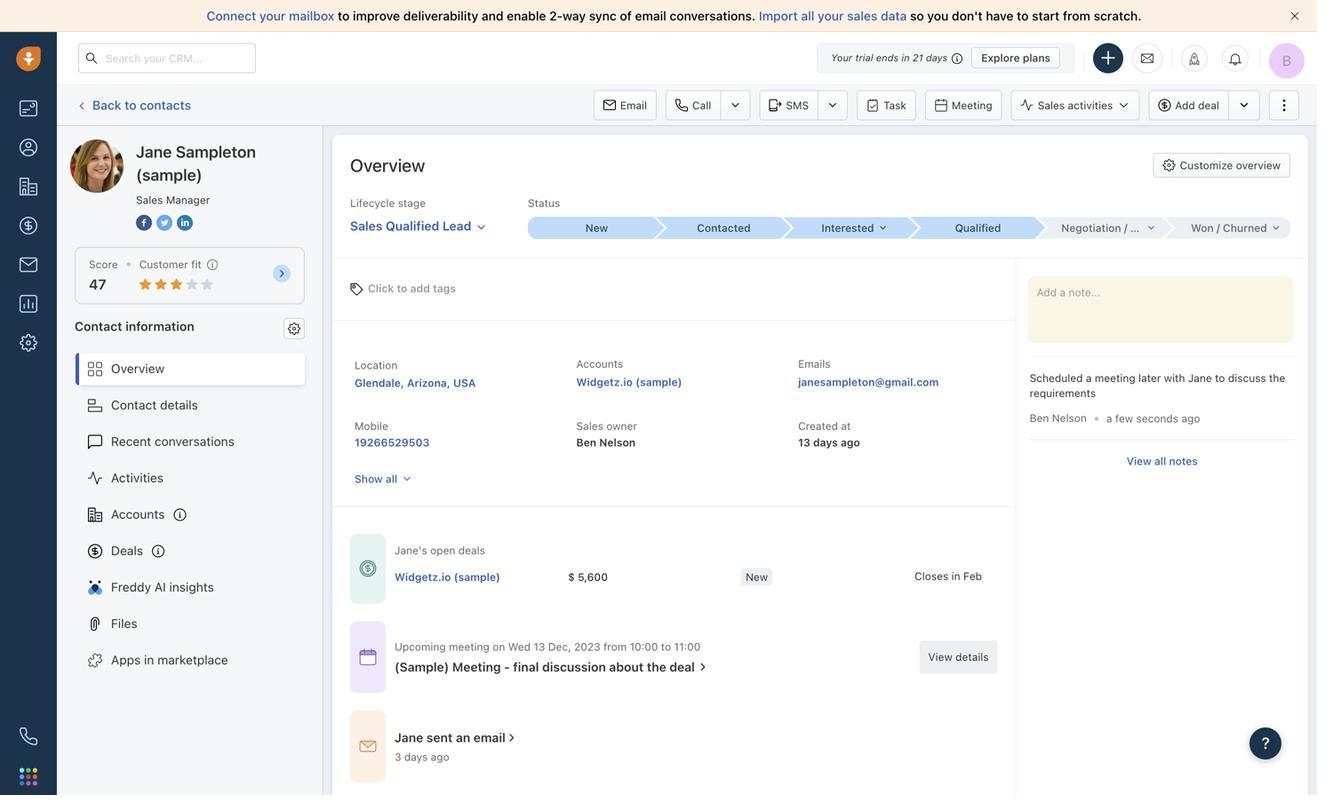Task type: locate. For each thing, give the bounding box(es) containing it.
1 horizontal spatial ago
[[841, 437, 860, 449]]

fit
[[191, 258, 202, 271]]

1 vertical spatial meeting
[[452, 660, 501, 675]]

activities
[[111, 471, 164, 486]]

1 vertical spatial ben
[[577, 437, 597, 449]]

days right 21
[[926, 52, 948, 64]]

days down created at the bottom of page
[[814, 437, 838, 449]]

1 horizontal spatial widgetz.io (sample) link
[[577, 376, 682, 389]]

0 horizontal spatial /
[[1125, 222, 1128, 234]]

1 vertical spatial details
[[956, 651, 989, 664]]

a inside 'scheduled a meeting later with jane to discuss the requirements'
[[1086, 372, 1092, 385]]

sales manager
[[136, 194, 210, 206]]

sales down 'lifecycle'
[[350, 219, 383, 234]]

sales for sales manager
[[136, 194, 163, 206]]

overview
[[350, 155, 425, 176], [111, 361, 165, 376]]

0 horizontal spatial new
[[586, 222, 608, 234]]

mailbox
[[289, 8, 335, 23]]

a left few
[[1107, 412, 1113, 425]]

deals
[[111, 544, 143, 558]]

(sample) inside accounts widgetz.io (sample)
[[636, 376, 682, 389]]

lifecycle
[[350, 197, 395, 209]]

feb
[[964, 570, 982, 583]]

0 horizontal spatial qualified
[[386, 219, 440, 234]]

contact details
[[111, 398, 198, 413]]

0 vertical spatial ago
[[1182, 412, 1201, 425]]

seconds
[[1137, 412, 1179, 425]]

/ right won
[[1217, 222, 1221, 234]]

negotiation / lost link
[[1037, 218, 1164, 239]]

to right mailbox
[[338, 8, 350, 23]]

/ left "lost"
[[1125, 222, 1128, 234]]

a few seconds ago
[[1107, 412, 1201, 425]]

your left mailbox
[[260, 8, 286, 23]]

0 horizontal spatial from
[[604, 641, 627, 653]]

connect your mailbox link
[[207, 8, 338, 23]]

0 vertical spatial days
[[926, 52, 948, 64]]

jane right "with"
[[1189, 372, 1213, 385]]

container_wx8msf4aqz5i3rn1 image right an at the bottom
[[506, 732, 518, 745]]

1 vertical spatial deal
[[670, 660, 695, 675]]

container_wx8msf4aqz5i3rn1 image left upcoming
[[359, 649, 377, 667]]

interested link
[[782, 218, 910, 239]]

a up "requirements"
[[1086, 372, 1092, 385]]

overview up lifecycle stage
[[350, 155, 425, 176]]

container_wx8msf4aqz5i3rn1 image
[[359, 649, 377, 667], [697, 661, 709, 674], [359, 738, 377, 756]]

the right discuss at the right top of the page
[[1270, 372, 1286, 385]]

details for contact details
[[160, 398, 198, 413]]

nelson down the owner
[[600, 437, 636, 449]]

2 / from the left
[[1217, 222, 1221, 234]]

1 vertical spatial nelson
[[600, 437, 636, 449]]

of
[[620, 8, 632, 23]]

ben down accounts widgetz.io (sample)
[[577, 437, 597, 449]]

in right apps
[[144, 653, 154, 668]]

0 vertical spatial overview
[[350, 155, 425, 176]]

1 vertical spatial new
[[746, 571, 768, 583]]

1 vertical spatial from
[[604, 641, 627, 653]]

(sample) up manager
[[201, 139, 252, 154]]

a
[[1086, 372, 1092, 385], [1107, 412, 1113, 425]]

0 horizontal spatial deal
[[670, 660, 695, 675]]

view for view details
[[929, 651, 953, 664]]

(sample)
[[395, 660, 449, 675]]

1 horizontal spatial /
[[1217, 222, 1221, 234]]

0 vertical spatial deal
[[1199, 99, 1220, 112]]

0 vertical spatial nelson
[[1052, 412, 1087, 424]]

sales
[[1038, 99, 1065, 112], [136, 194, 163, 206], [350, 219, 383, 234], [577, 420, 604, 433]]

1 vertical spatial all
[[1155, 455, 1167, 468]]

view all notes link
[[1127, 454, 1198, 469]]

container_wx8msf4aqz5i3rn1 image down 11:00
[[697, 661, 709, 674]]

dec,
[[548, 641, 571, 653]]

11:00
[[674, 641, 701, 653]]

jane's open deals
[[395, 545, 485, 557]]

score 47
[[89, 258, 118, 293]]

sales left activities
[[1038, 99, 1065, 112]]

meeting down the on
[[452, 660, 501, 675]]

ago inside created at 13 days ago
[[841, 437, 860, 449]]

on
[[493, 641, 505, 653]]

0 vertical spatial a
[[1086, 372, 1092, 385]]

start
[[1032, 8, 1060, 23]]

jane sampleton (sample)
[[106, 139, 252, 154], [136, 142, 256, 184]]

0 vertical spatial meeting
[[952, 99, 993, 112]]

1 horizontal spatial days
[[814, 437, 838, 449]]

jane down the contacts
[[136, 142, 172, 161]]

meeting left the on
[[449, 641, 490, 653]]

all right show
[[386, 473, 398, 486]]

ago
[[1182, 412, 1201, 425], [841, 437, 860, 449], [431, 751, 450, 764]]

1 vertical spatial accounts
[[111, 507, 165, 522]]

the inside 'scheduled a meeting later with jane to discuss the requirements'
[[1270, 372, 1286, 385]]

sales up facebook circled icon in the top left of the page
[[136, 194, 163, 206]]

ben inside sales owner ben nelson
[[577, 437, 597, 449]]

1 horizontal spatial widgetz.io
[[577, 376, 633, 389]]

widgetz.io up the owner
[[577, 376, 633, 389]]

1 vertical spatial overview
[[111, 361, 165, 376]]

0 vertical spatial accounts
[[577, 358, 624, 370]]

view left the notes
[[1127, 455, 1152, 468]]

in left 21
[[902, 52, 910, 64]]

your
[[260, 8, 286, 23], [818, 8, 844, 23]]

0 horizontal spatial ben
[[577, 437, 597, 449]]

1 vertical spatial a
[[1107, 412, 1113, 425]]

won / churned button
[[1164, 218, 1291, 239]]

0 horizontal spatial nelson
[[600, 437, 636, 449]]

ben
[[1030, 412, 1049, 424], [577, 437, 597, 449]]

0 horizontal spatial meeting
[[452, 660, 501, 675]]

0 vertical spatial all
[[801, 8, 815, 23]]

to left discuss at the right top of the page
[[1216, 372, 1226, 385]]

the down 10:00
[[647, 660, 667, 675]]

0 vertical spatial new
[[586, 222, 608, 234]]

deals
[[459, 545, 485, 557]]

sales qualified lead link
[[350, 211, 487, 236]]

0 horizontal spatial all
[[386, 473, 398, 486]]

sales activities
[[1038, 99, 1113, 112]]

manager
[[166, 194, 210, 206]]

2 vertical spatial days
[[404, 751, 428, 764]]

0 vertical spatial meeting
[[1095, 372, 1136, 385]]

phone element
[[11, 719, 46, 755]]

1 horizontal spatial nelson
[[1052, 412, 1087, 424]]

0 vertical spatial contact
[[75, 319, 122, 334]]

details down 'feb'
[[956, 651, 989, 664]]

all right import
[[801, 8, 815, 23]]

all
[[801, 8, 815, 23], [1155, 455, 1167, 468], [386, 473, 398, 486]]

0 vertical spatial container_wx8msf4aqz5i3rn1 image
[[359, 560, 377, 578]]

1 vertical spatial widgetz.io
[[395, 571, 451, 583]]

all inside 'view all notes' link
[[1155, 455, 1167, 468]]

jane sampleton (sample) down the contacts
[[106, 139, 252, 154]]

sales owner ben nelson
[[577, 420, 637, 449]]

2 horizontal spatial days
[[926, 52, 948, 64]]

nelson down "requirements"
[[1052, 412, 1087, 424]]

1 horizontal spatial email
[[635, 8, 667, 23]]

contact up recent
[[111, 398, 157, 413]]

meeting down the explore in the top of the page
[[952, 99, 993, 112]]

deliverability
[[403, 8, 479, 23]]

ago down at
[[841, 437, 860, 449]]

from right start
[[1063, 8, 1091, 23]]

0 horizontal spatial details
[[160, 398, 198, 413]]

meeting inside 'scheduled a meeting later with jane to discuss the requirements'
[[1095, 372, 1136, 385]]

(sample) down deals
[[454, 571, 501, 583]]

from
[[1063, 8, 1091, 23], [604, 641, 627, 653]]

0 horizontal spatial accounts
[[111, 507, 165, 522]]

conversations
[[155, 434, 235, 449]]

so
[[910, 8, 924, 23]]

0 horizontal spatial days
[[404, 751, 428, 764]]

13 down created at the bottom of page
[[798, 437, 811, 449]]

contact for contact information
[[75, 319, 122, 334]]

0 vertical spatial the
[[1270, 372, 1286, 385]]

all for show all
[[386, 473, 398, 486]]

container_wx8msf4aqz5i3rn1 image
[[359, 560, 377, 578], [506, 732, 518, 745]]

customer fit
[[139, 258, 202, 271]]

row
[[395, 559, 1088, 596]]

overview up the contact details
[[111, 361, 165, 376]]

1 vertical spatial in
[[952, 570, 961, 583]]

contact
[[75, 319, 122, 334], [111, 398, 157, 413]]

1 horizontal spatial the
[[1270, 372, 1286, 385]]

13
[[798, 437, 811, 449], [534, 641, 545, 653]]

widgetz.io (sample) link down 'open'
[[395, 570, 501, 585]]

accounts inside accounts widgetz.io (sample)
[[577, 358, 624, 370]]

1 horizontal spatial meeting
[[952, 99, 993, 112]]

contact for contact details
[[111, 398, 157, 413]]

1 vertical spatial container_wx8msf4aqz5i3rn1 image
[[506, 732, 518, 745]]

sent
[[427, 731, 453, 746]]

janesampleton@gmail.com link
[[798, 374, 939, 391]]

email right of
[[635, 8, 667, 23]]

sync
[[589, 8, 617, 23]]

deal down 11:00
[[670, 660, 695, 675]]

jane
[[106, 139, 133, 154], [136, 142, 172, 161], [1189, 372, 1213, 385], [395, 731, 423, 746]]

0 vertical spatial widgetz.io
[[577, 376, 633, 389]]

1 horizontal spatial all
[[801, 8, 815, 23]]

apps in marketplace
[[111, 653, 228, 668]]

(sample) up sales manager
[[136, 165, 202, 184]]

owner
[[607, 420, 637, 433]]

2 your from the left
[[818, 8, 844, 23]]

container_wx8msf4aqz5i3rn1 image left widgetz.io (sample)
[[359, 560, 377, 578]]

recent
[[111, 434, 151, 449]]

2 horizontal spatial in
[[952, 570, 961, 583]]

meeting left later
[[1095, 372, 1136, 385]]

1 vertical spatial email
[[474, 731, 506, 746]]

plans
[[1023, 52, 1051, 64]]

contact down the 47
[[75, 319, 122, 334]]

view details
[[929, 651, 989, 664]]

0 horizontal spatial a
[[1086, 372, 1092, 385]]

accounts down activities
[[111, 507, 165, 522]]

widgetz.io (sample) link up the owner
[[577, 376, 682, 389]]

in left 'feb'
[[952, 570, 961, 583]]

1 horizontal spatial accounts
[[577, 358, 624, 370]]

1 / from the left
[[1125, 222, 1128, 234]]

(sample) up the owner
[[636, 376, 682, 389]]

0 horizontal spatial overview
[[111, 361, 165, 376]]

your left sales
[[818, 8, 844, 23]]

details for view details
[[956, 651, 989, 664]]

new
[[586, 222, 608, 234], [746, 571, 768, 583]]

new link
[[528, 217, 655, 239]]

1 horizontal spatial view
[[1127, 455, 1152, 468]]

ben down "requirements"
[[1030, 412, 1049, 424]]

details
[[160, 398, 198, 413], [956, 651, 989, 664]]

0 horizontal spatial ago
[[431, 751, 450, 764]]

0 horizontal spatial widgetz.io
[[395, 571, 451, 583]]

churned
[[1223, 222, 1268, 234]]

details up recent conversations
[[160, 398, 198, 413]]

2 vertical spatial in
[[144, 653, 154, 668]]

explore plans
[[982, 52, 1051, 64]]

nelson
[[1052, 412, 1087, 424], [600, 437, 636, 449]]

accounts for accounts widgetz.io (sample)
[[577, 358, 624, 370]]

1 vertical spatial widgetz.io (sample) link
[[395, 570, 501, 585]]

accounts for accounts
[[111, 507, 165, 522]]

2 vertical spatial all
[[386, 473, 398, 486]]

send email image
[[1142, 51, 1154, 66]]

2 horizontal spatial ago
[[1182, 412, 1201, 425]]

closes in feb
[[915, 570, 982, 583]]

days
[[926, 52, 948, 64], [814, 437, 838, 449], [404, 751, 428, 764]]

discuss
[[1229, 372, 1267, 385]]

jane inside 'scheduled a meeting later with jane to discuss the requirements'
[[1189, 372, 1213, 385]]

1 horizontal spatial new
[[746, 571, 768, 583]]

1 horizontal spatial meeting
[[1095, 372, 1136, 385]]

widgetz.io down jane's
[[395, 571, 451, 583]]

0 horizontal spatial 13
[[534, 641, 545, 653]]

0 vertical spatial 13
[[798, 437, 811, 449]]

status
[[528, 197, 560, 209]]

days right 3
[[404, 751, 428, 764]]

0 vertical spatial in
[[902, 52, 910, 64]]

container_wx8msf4aqz5i3rn1 image left 3
[[359, 738, 377, 756]]

freddy ai insights
[[111, 580, 214, 595]]

1 vertical spatial contact
[[111, 398, 157, 413]]

0 vertical spatial view
[[1127, 455, 1152, 468]]

don't
[[952, 8, 983, 23]]

back to contacts
[[92, 98, 191, 112]]

2 vertical spatial ago
[[431, 751, 450, 764]]

jane up 3
[[395, 731, 423, 746]]

1 vertical spatial ago
[[841, 437, 860, 449]]

ago down sent
[[431, 751, 450, 764]]

0 horizontal spatial in
[[144, 653, 154, 668]]

1 vertical spatial the
[[647, 660, 667, 675]]

1 horizontal spatial details
[[956, 651, 989, 664]]

won
[[1192, 222, 1214, 234]]

to left add
[[397, 282, 408, 295]]

1 horizontal spatial your
[[818, 8, 844, 23]]

accounts up the owner
[[577, 358, 624, 370]]

ago right seconds
[[1182, 412, 1201, 425]]

1 horizontal spatial deal
[[1199, 99, 1220, 112]]

-
[[504, 660, 510, 675]]

sales left the owner
[[577, 420, 604, 433]]

1 horizontal spatial 13
[[798, 437, 811, 449]]

glendale,
[[355, 377, 404, 389]]

from up about
[[604, 641, 627, 653]]

/ for negotiation
[[1125, 222, 1128, 234]]

all left the notes
[[1155, 455, 1167, 468]]

freshworks switcher image
[[20, 768, 37, 786]]

days inside created at 13 days ago
[[814, 437, 838, 449]]

negotiation / lost button
[[1037, 218, 1164, 239]]

email right an at the bottom
[[474, 731, 506, 746]]

import all your sales data link
[[759, 8, 910, 23]]

2 horizontal spatial all
[[1155, 455, 1167, 468]]

0 vertical spatial from
[[1063, 8, 1091, 23]]

1 vertical spatial view
[[929, 651, 953, 664]]

to inside 'scheduled a meeting later with jane to discuss the requirements'
[[1216, 372, 1226, 385]]

explore plans link
[[972, 47, 1061, 68]]

1 vertical spatial meeting
[[449, 641, 490, 653]]

10:00
[[630, 641, 658, 653]]

in
[[902, 52, 910, 64], [952, 570, 961, 583], [144, 653, 154, 668]]

add deal
[[1176, 99, 1220, 112]]

0 horizontal spatial your
[[260, 8, 286, 23]]

notes
[[1170, 455, 1198, 468]]

1 horizontal spatial ben
[[1030, 412, 1049, 424]]

13 right wed
[[534, 641, 545, 653]]

deal right add
[[1199, 99, 1220, 112]]

view down the closes in feb
[[929, 651, 953, 664]]

0 vertical spatial details
[[160, 398, 198, 413]]

0 vertical spatial ben
[[1030, 412, 1049, 424]]

meeting inside button
[[952, 99, 993, 112]]



Task type: vqa. For each thing, say whether or not it's contained in the screenshot.
inc
no



Task type: describe. For each thing, give the bounding box(es) containing it.
add deal button
[[1149, 90, 1229, 120]]

lifecycle stage
[[350, 197, 426, 209]]

sampleton down the contacts
[[137, 139, 198, 154]]

discussion
[[542, 660, 606, 675]]

nelson inside sales owner ben nelson
[[600, 437, 636, 449]]

task button
[[857, 90, 917, 120]]

emails
[[798, 358, 831, 370]]

facebook circled image
[[136, 213, 152, 232]]

view for view all notes
[[1127, 455, 1152, 468]]

customize overview button
[[1154, 153, 1291, 178]]

arizona,
[[407, 377, 451, 389]]

connect
[[207, 8, 256, 23]]

enable
[[507, 8, 546, 23]]

47
[[89, 276, 106, 293]]

your trial ends in 21 days
[[831, 52, 948, 64]]

jane's
[[395, 545, 427, 557]]

jane inside 'jane sampleton (sample)'
[[136, 142, 172, 161]]

jane sampleton (sample) up manager
[[136, 142, 256, 184]]

mobile 19266529503
[[355, 420, 430, 449]]

add
[[1176, 99, 1196, 112]]

created
[[798, 420, 838, 433]]

at
[[841, 420, 851, 433]]

0 vertical spatial email
[[635, 8, 667, 23]]

back
[[92, 98, 121, 112]]

deal inside button
[[1199, 99, 1220, 112]]

all for view all notes
[[1155, 455, 1167, 468]]

1 horizontal spatial container_wx8msf4aqz5i3rn1 image
[[506, 732, 518, 745]]

Search your CRM... text field
[[78, 43, 256, 73]]

with
[[1165, 372, 1186, 385]]

0 vertical spatial widgetz.io (sample) link
[[577, 376, 682, 389]]

(sample) inside 'jane sampleton (sample)'
[[136, 165, 202, 184]]

2023
[[574, 641, 601, 653]]

customize overview
[[1180, 159, 1281, 172]]

$ 5,600
[[568, 571, 608, 583]]

call button
[[666, 90, 720, 120]]

to right back
[[125, 98, 137, 112]]

linkedin circled image
[[177, 213, 193, 232]]

click to add tags
[[368, 282, 456, 295]]

your
[[831, 52, 853, 64]]

later
[[1139, 372, 1162, 385]]

in for closes in feb
[[952, 570, 961, 583]]

ben nelson
[[1030, 412, 1087, 424]]

to left start
[[1017, 8, 1029, 23]]

an
[[456, 731, 471, 746]]

created at 13 days ago
[[798, 420, 860, 449]]

sales inside sales owner ben nelson
[[577, 420, 604, 433]]

container_wx8msf4aqz5i3rn1 image for upcoming meeting on wed 13 dec, 2023 from 10:00 to 11:00
[[359, 649, 377, 667]]

freddy
[[111, 580, 151, 595]]

phone image
[[20, 728, 37, 746]]

jane sent an email
[[395, 731, 506, 746]]

view all notes
[[1127, 455, 1198, 468]]

overview
[[1237, 159, 1281, 172]]

glendale, arizona, usa link
[[355, 377, 476, 389]]

sales for sales activities
[[1038, 99, 1065, 112]]

open
[[430, 545, 456, 557]]

/ for won
[[1217, 222, 1221, 234]]

email button
[[594, 90, 657, 120]]

won / churned
[[1192, 222, 1268, 234]]

(sample) meeting - final discussion about the deal
[[395, 660, 695, 675]]

row containing closes in feb
[[395, 559, 1088, 596]]

upcoming
[[395, 641, 446, 653]]

connect your mailbox to improve deliverability and enable 2-way sync of email conversations. import all your sales data so you don't have to start from scratch.
[[207, 8, 1142, 23]]

insights
[[169, 580, 214, 595]]

final
[[513, 660, 539, 675]]

0 horizontal spatial widgetz.io (sample) link
[[395, 570, 501, 585]]

closes
[[915, 570, 949, 583]]

jane down back
[[106, 139, 133, 154]]

scheduled
[[1030, 372, 1083, 385]]

score
[[89, 258, 118, 271]]

0 horizontal spatial the
[[647, 660, 667, 675]]

janesampleton@gmail.com
[[798, 376, 939, 389]]

email
[[620, 99, 647, 112]]

emails janesampleton@gmail.com
[[798, 358, 939, 389]]

location
[[355, 359, 398, 372]]

sampleton up manager
[[176, 142, 256, 161]]

interested button
[[782, 218, 910, 239]]

1 horizontal spatial in
[[902, 52, 910, 64]]

13 inside created at 13 days ago
[[798, 437, 811, 449]]

upcoming meeting on wed 13 dec, 2023 from 10:00 to 11:00
[[395, 641, 701, 653]]

lead
[[443, 219, 472, 234]]

contacts
[[140, 98, 191, 112]]

twitter circled image
[[156, 213, 172, 232]]

widgetz.io inside accounts widgetz.io (sample)
[[577, 376, 633, 389]]

mng settings image
[[288, 323, 301, 335]]

requirements
[[1030, 387, 1096, 400]]

sales for sales qualified lead
[[350, 219, 383, 234]]

1 your from the left
[[260, 8, 286, 23]]

in for apps in marketplace
[[144, 653, 154, 668]]

47 button
[[89, 276, 106, 293]]

activities
[[1068, 99, 1113, 112]]

19266529503 link
[[355, 437, 430, 449]]

0 horizontal spatial container_wx8msf4aqz5i3rn1 image
[[359, 560, 377, 578]]

1 horizontal spatial qualified
[[955, 222, 1002, 234]]

way
[[563, 8, 586, 23]]

accounts widgetz.io (sample)
[[577, 358, 682, 389]]

contacted
[[697, 222, 751, 234]]

data
[[881, 8, 907, 23]]

container_wx8msf4aqz5i3rn1 image for jane sent an email
[[359, 738, 377, 756]]

1 vertical spatial 13
[[534, 641, 545, 653]]

lost
[[1131, 222, 1153, 234]]

mobile
[[355, 420, 388, 433]]

apps
[[111, 653, 141, 668]]

0 horizontal spatial meeting
[[449, 641, 490, 653]]

negotiation / lost
[[1062, 222, 1153, 234]]

add
[[410, 282, 430, 295]]

sales qualified lead
[[350, 219, 472, 234]]

marketplace
[[158, 653, 228, 668]]

qualified link
[[910, 217, 1037, 239]]

to left 11:00
[[661, 641, 671, 653]]

1 horizontal spatial from
[[1063, 8, 1091, 23]]

conversations.
[[670, 8, 756, 23]]

3 days ago
[[395, 751, 450, 764]]

ends
[[876, 52, 899, 64]]

call
[[693, 99, 712, 112]]

close image
[[1291, 12, 1300, 20]]

information
[[125, 319, 194, 334]]

1 horizontal spatial overview
[[350, 155, 425, 176]]



